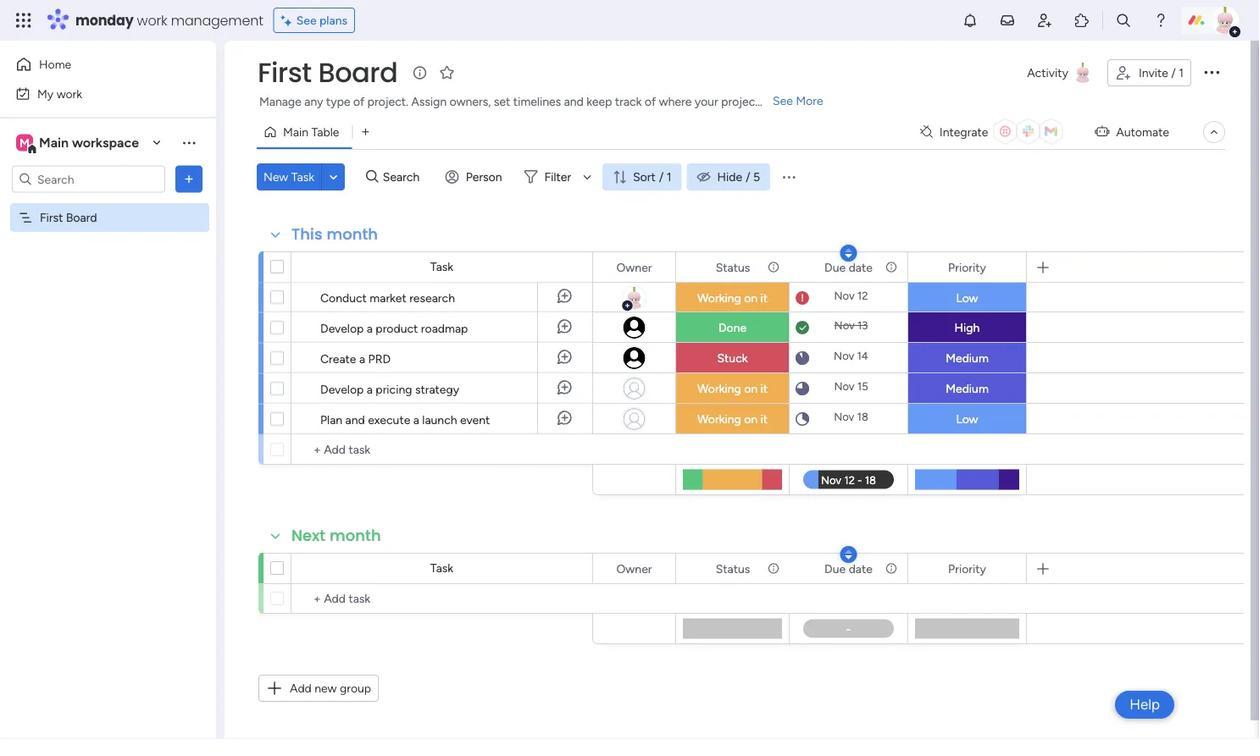 Task type: vqa. For each thing, say whether or not it's contained in the screenshot.
leftmost of
yes



Task type: locate. For each thing, give the bounding box(es) containing it.
0 horizontal spatial of
[[353, 94, 365, 109]]

1 horizontal spatial board
[[318, 54, 398, 92]]

0 vertical spatial due
[[825, 260, 846, 275]]

column information image for 1st status field from the bottom
[[767, 562, 780, 576]]

Next month field
[[287, 525, 385, 547]]

1 vertical spatial first board
[[40, 211, 97, 225]]

date down sort desc icon
[[849, 260, 873, 275]]

1 vertical spatial task
[[430, 260, 453, 274]]

1 for invite / 1
[[1179, 66, 1184, 80]]

1 for sort / 1
[[667, 170, 672, 184]]

2 vertical spatial on
[[744, 412, 758, 427]]

nov left 12
[[834, 289, 855, 303]]

1 vertical spatial owner
[[616, 562, 652, 576]]

filter
[[544, 170, 571, 184]]

1 inside button
[[1179, 66, 1184, 80]]

1 vertical spatial working
[[697, 382, 741, 396]]

task for next month
[[430, 561, 453, 576]]

0 horizontal spatial /
[[659, 170, 664, 184]]

board
[[318, 54, 398, 92], [66, 211, 97, 225]]

month for next month
[[330, 525, 381, 547]]

1 vertical spatial owner field
[[612, 560, 656, 578]]

1 vertical spatial due
[[825, 562, 846, 576]]

2 vertical spatial task
[[430, 561, 453, 576]]

0 vertical spatial owner
[[616, 260, 652, 275]]

see plans
[[296, 13, 348, 28]]

a left pricing
[[367, 382, 373, 397]]

help image
[[1152, 12, 1169, 29]]

2 due date from the top
[[825, 562, 873, 576]]

1 vertical spatial low
[[956, 412, 978, 427]]

and left keep
[[564, 94, 584, 109]]

a for prd
[[359, 352, 365, 366]]

main
[[283, 125, 308, 139], [39, 135, 69, 151]]

project
[[721, 94, 760, 109]]

due date down sort desc icon
[[825, 260, 873, 275]]

0 horizontal spatial and
[[345, 413, 365, 427]]

workspace
[[72, 135, 139, 151]]

plan
[[320, 413, 342, 427]]

1 vertical spatial and
[[345, 413, 365, 427]]

2 vertical spatial working
[[697, 412, 741, 427]]

work right monday at the left top of the page
[[137, 11, 167, 30]]

sort desc image
[[845, 549, 852, 561]]

first board up type
[[258, 54, 398, 92]]

1 horizontal spatial main
[[283, 125, 308, 139]]

1
[[1179, 66, 1184, 80], [667, 170, 672, 184]]

nov left 13 on the right of page
[[834, 319, 855, 333]]

0 vertical spatial it
[[761, 291, 768, 305]]

and
[[564, 94, 584, 109], [345, 413, 365, 427]]

main table button
[[257, 119, 352, 146]]

1 priority from the top
[[948, 260, 986, 275]]

nov left 14
[[834, 350, 854, 363]]

month right this
[[327, 224, 378, 245]]

nov 12
[[834, 289, 868, 303]]

2 medium from the top
[[946, 382, 989, 396]]

0 vertical spatial due date field
[[820, 258, 877, 277]]

v2 done deadline image
[[796, 320, 809, 336]]

board inside list box
[[66, 211, 97, 225]]

1 horizontal spatial see
[[773, 94, 793, 108]]

add new group button
[[258, 675, 379, 702]]

1 due date from the top
[[825, 260, 873, 275]]

task up + add task text box
[[430, 561, 453, 576]]

menu image
[[780, 169, 797, 186]]

board up type
[[318, 54, 398, 92]]

workspace selection element
[[16, 133, 142, 155]]

0 vertical spatial and
[[564, 94, 584, 109]]

nov left 18
[[834, 411, 854, 424]]

of right type
[[353, 94, 365, 109]]

12
[[857, 289, 868, 303]]

0 vertical spatial see
[[296, 13, 317, 28]]

due date field up nov 12
[[820, 258, 877, 277]]

invite / 1 button
[[1107, 59, 1191, 86]]

due down sort desc image
[[825, 562, 846, 576]]

filter button
[[517, 164, 597, 191]]

1 horizontal spatial first board
[[258, 54, 398, 92]]

/ for sort
[[659, 170, 664, 184]]

manage any type of project. assign owners, set timelines and keep track of where your project stands.
[[259, 94, 800, 109]]

1 vertical spatial priority
[[948, 562, 986, 576]]

more
[[796, 94, 823, 108]]

2 vertical spatial it
[[761, 412, 768, 427]]

help
[[1130, 697, 1160, 714]]

15
[[857, 380, 868, 394]]

1 vertical spatial date
[[849, 562, 873, 576]]

1 it from the top
[[761, 291, 768, 305]]

and right "plan"
[[345, 413, 365, 427]]

1 status from the top
[[716, 260, 750, 275]]

0 horizontal spatial board
[[66, 211, 97, 225]]

task inside 'button'
[[291, 170, 314, 184]]

0 vertical spatial priority
[[948, 260, 986, 275]]

person
[[466, 170, 502, 184]]

1 date from the top
[[849, 260, 873, 275]]

1 owner from the top
[[616, 260, 652, 275]]

1 vertical spatial it
[[761, 382, 768, 396]]

0 vertical spatial work
[[137, 11, 167, 30]]

see inside button
[[296, 13, 317, 28]]

Owner field
[[612, 258, 656, 277], [612, 560, 656, 578]]

a
[[367, 321, 373, 336], [359, 352, 365, 366], [367, 382, 373, 397], [413, 413, 419, 427]]

main inside workspace selection element
[[39, 135, 69, 151]]

task up the research
[[430, 260, 453, 274]]

2 on from the top
[[744, 382, 758, 396]]

priority up high
[[948, 260, 986, 275]]

1 right sort
[[667, 170, 672, 184]]

column information image for first status field
[[767, 261, 780, 274]]

1 horizontal spatial /
[[746, 170, 750, 184]]

2 date from the top
[[849, 562, 873, 576]]

status
[[716, 260, 750, 275], [716, 562, 750, 576]]

arrow down image
[[577, 167, 597, 187]]

activity button
[[1020, 59, 1101, 86]]

a left product
[[367, 321, 373, 336]]

nov
[[834, 289, 855, 303], [834, 319, 855, 333], [834, 350, 854, 363], [834, 380, 855, 394], [834, 411, 854, 424]]

0 horizontal spatial see
[[296, 13, 317, 28]]

nov for nov 14
[[834, 350, 854, 363]]

1 vertical spatial priority field
[[944, 560, 990, 578]]

develop down conduct
[[320, 321, 364, 336]]

1 vertical spatial working on it
[[697, 382, 768, 396]]

Search in workspace field
[[36, 169, 142, 189]]

owner field for this month
[[612, 258, 656, 277]]

pricing
[[376, 382, 412, 397]]

1 vertical spatial see
[[773, 94, 793, 108]]

conduct
[[320, 291, 367, 305]]

/ right the invite
[[1171, 66, 1176, 80]]

main left table
[[283, 125, 308, 139]]

0 horizontal spatial main
[[39, 135, 69, 151]]

due date for sort desc icon
[[825, 260, 873, 275]]

see left plans
[[296, 13, 317, 28]]

0 vertical spatial medium
[[946, 351, 989, 366]]

nov for nov 12
[[834, 289, 855, 303]]

due date
[[825, 260, 873, 275], [825, 562, 873, 576]]

of
[[353, 94, 365, 109], [645, 94, 656, 109]]

1 vertical spatial board
[[66, 211, 97, 225]]

task right the new
[[291, 170, 314, 184]]

due date field for sort desc image
[[820, 560, 877, 578]]

2 owner field from the top
[[612, 560, 656, 578]]

month right next
[[330, 525, 381, 547]]

4 nov from the top
[[834, 380, 855, 394]]

first board down search in workspace field
[[40, 211, 97, 225]]

develop down "create"
[[320, 382, 364, 397]]

1 vertical spatial first
[[40, 211, 63, 225]]

priority right column information image
[[948, 562, 986, 576]]

develop
[[320, 321, 364, 336], [320, 382, 364, 397]]

1 horizontal spatial 1
[[1179, 66, 1184, 80]]

2 owner from the top
[[616, 562, 652, 576]]

0 vertical spatial low
[[956, 291, 978, 305]]

v2 search image
[[366, 168, 379, 187]]

first board inside list box
[[40, 211, 97, 225]]

/ inside button
[[1171, 66, 1176, 80]]

main inside button
[[283, 125, 308, 139]]

0 vertical spatial priority field
[[944, 258, 990, 277]]

month inside field
[[327, 224, 378, 245]]

1 vertical spatial develop
[[320, 382, 364, 397]]

low
[[956, 291, 978, 305], [956, 412, 978, 427]]

medium
[[946, 351, 989, 366], [946, 382, 989, 396]]

notifications image
[[962, 12, 979, 29]]

2 due date field from the top
[[820, 560, 877, 578]]

strategy
[[415, 382, 459, 397]]

0 vertical spatial status field
[[712, 258, 754, 277]]

5
[[753, 170, 760, 184]]

1 horizontal spatial work
[[137, 11, 167, 30]]

see more
[[773, 94, 823, 108]]

collapse board header image
[[1207, 125, 1221, 139]]

Status field
[[712, 258, 754, 277], [712, 560, 754, 578]]

0 vertical spatial develop
[[320, 321, 364, 336]]

autopilot image
[[1095, 121, 1110, 142]]

date down sort desc image
[[849, 562, 873, 576]]

1 vertical spatial month
[[330, 525, 381, 547]]

main right workspace icon
[[39, 135, 69, 151]]

1 owner field from the top
[[612, 258, 656, 277]]

/ left 5
[[746, 170, 750, 184]]

1 develop from the top
[[320, 321, 364, 336]]

1 right the invite
[[1179, 66, 1184, 80]]

3 on from the top
[[744, 412, 758, 427]]

2 horizontal spatial /
[[1171, 66, 1176, 80]]

due date down sort desc image
[[825, 562, 873, 576]]

angle down image
[[329, 171, 338, 183]]

hide
[[717, 170, 742, 184]]

priority
[[948, 260, 986, 275], [948, 562, 986, 576]]

2 due from the top
[[825, 562, 846, 576]]

1 due from the top
[[825, 260, 846, 275]]

0 vertical spatial first
[[258, 54, 312, 92]]

2 develop from the top
[[320, 382, 364, 397]]

option
[[0, 203, 216, 206]]

Priority field
[[944, 258, 990, 277], [944, 560, 990, 578]]

month inside field
[[330, 525, 381, 547]]

1 vertical spatial status
[[716, 562, 750, 576]]

1 vertical spatial status field
[[712, 560, 754, 578]]

owner for this month
[[616, 260, 652, 275]]

priority for 1st priority field from the top
[[948, 260, 986, 275]]

date
[[849, 260, 873, 275], [849, 562, 873, 576]]

track
[[615, 94, 642, 109]]

1 horizontal spatial and
[[564, 94, 584, 109]]

3 working on it from the top
[[697, 412, 768, 427]]

task for this month
[[430, 260, 453, 274]]

first board
[[258, 54, 398, 92], [40, 211, 97, 225]]

owner for next month
[[616, 562, 652, 576]]

0 vertical spatial month
[[327, 224, 378, 245]]

priority field right column information image
[[944, 560, 990, 578]]

0 horizontal spatial 1
[[667, 170, 672, 184]]

see left more
[[773, 94, 793, 108]]

0 vertical spatial owner field
[[612, 258, 656, 277]]

set
[[494, 94, 510, 109]]

Search field
[[379, 165, 429, 189]]

/ for invite
[[1171, 66, 1176, 80]]

1 priority field from the top
[[944, 258, 990, 277]]

0 vertical spatial 1
[[1179, 66, 1184, 80]]

a left prd
[[359, 352, 365, 366]]

of right track
[[645, 94, 656, 109]]

nov left 15
[[834, 380, 855, 394]]

working
[[697, 291, 741, 305], [697, 382, 741, 396], [697, 412, 741, 427]]

0 vertical spatial on
[[744, 291, 758, 305]]

due down sort desc icon
[[825, 260, 846, 275]]

market
[[370, 291, 406, 305]]

Due date field
[[820, 258, 877, 277], [820, 560, 877, 578]]

3 nov from the top
[[834, 350, 854, 363]]

2 priority from the top
[[948, 562, 986, 576]]

/ right sort
[[659, 170, 664, 184]]

v2 overdue deadline image
[[796, 290, 809, 306]]

sort desc image
[[845, 247, 852, 259]]

2 working from the top
[[697, 382, 741, 396]]

month
[[327, 224, 378, 245], [330, 525, 381, 547]]

0 vertical spatial date
[[849, 260, 873, 275]]

1 vertical spatial due date field
[[820, 560, 877, 578]]

1 vertical spatial medium
[[946, 382, 989, 396]]

0 horizontal spatial first board
[[40, 211, 97, 225]]

integrate
[[940, 125, 988, 139]]

see for see plans
[[296, 13, 317, 28]]

priority field up high
[[944, 258, 990, 277]]

1 vertical spatial on
[[744, 382, 758, 396]]

due date field for sort desc icon
[[820, 258, 877, 277]]

1 due date field from the top
[[820, 258, 877, 277]]

2 of from the left
[[645, 94, 656, 109]]

table
[[311, 125, 339, 139]]

ruby anderson image
[[1212, 7, 1239, 34]]

develop for develop a product roadmap
[[320, 321, 364, 336]]

0 vertical spatial due date
[[825, 260, 873, 275]]

m
[[20, 136, 30, 150]]

sort / 1
[[633, 170, 672, 184]]

1 status field from the top
[[712, 258, 754, 277]]

2 it from the top
[[761, 382, 768, 396]]

0 horizontal spatial work
[[56, 86, 82, 101]]

1 working on it from the top
[[697, 291, 768, 305]]

0 vertical spatial board
[[318, 54, 398, 92]]

first up manage at the top
[[258, 54, 312, 92]]

1 vertical spatial due date
[[825, 562, 873, 576]]

5 nov from the top
[[834, 411, 854, 424]]

1 nov from the top
[[834, 289, 855, 303]]

0 vertical spatial task
[[291, 170, 314, 184]]

develop for develop a pricing strategy
[[320, 382, 364, 397]]

work
[[137, 11, 167, 30], [56, 86, 82, 101]]

2 nov from the top
[[834, 319, 855, 333]]

1 vertical spatial work
[[56, 86, 82, 101]]

due
[[825, 260, 846, 275], [825, 562, 846, 576]]

0 vertical spatial working
[[697, 291, 741, 305]]

product
[[376, 321, 418, 336]]

working on it
[[697, 291, 768, 305], [697, 382, 768, 396], [697, 412, 768, 427]]

first
[[258, 54, 312, 92], [40, 211, 63, 225]]

2 vertical spatial working on it
[[697, 412, 768, 427]]

first down search in workspace field
[[40, 211, 63, 225]]

owner
[[616, 260, 652, 275], [616, 562, 652, 576]]

0 horizontal spatial first
[[40, 211, 63, 225]]

work inside button
[[56, 86, 82, 101]]

nov for nov 15
[[834, 380, 855, 394]]

board down search in workspace field
[[66, 211, 97, 225]]

1 vertical spatial 1
[[667, 170, 672, 184]]

monday
[[75, 11, 134, 30]]

0 vertical spatial first board
[[258, 54, 398, 92]]

0 vertical spatial status
[[716, 260, 750, 275]]

due date field left column information image
[[820, 560, 877, 578]]

nov for nov 18
[[834, 411, 854, 424]]

0 vertical spatial working on it
[[697, 291, 768, 305]]

work right my
[[56, 86, 82, 101]]

This month field
[[287, 224, 382, 246]]

it
[[761, 291, 768, 305], [761, 382, 768, 396], [761, 412, 768, 427]]

1 horizontal spatial of
[[645, 94, 656, 109]]

column information image
[[767, 261, 780, 274], [885, 261, 898, 274], [767, 562, 780, 576]]



Task type: describe. For each thing, give the bounding box(es) containing it.
create
[[320, 352, 356, 366]]

nov for nov 13
[[834, 319, 855, 333]]

work for monday
[[137, 11, 167, 30]]

hide / 5
[[717, 170, 760, 184]]

first board list box
[[0, 200, 216, 461]]

invite members image
[[1036, 12, 1053, 29]]

3 working from the top
[[697, 412, 741, 427]]

nov 13
[[834, 319, 868, 333]]

due for sort desc icon
[[825, 260, 846, 275]]

main for main workspace
[[39, 135, 69, 151]]

my work
[[37, 86, 82, 101]]

2 status from the top
[[716, 562, 750, 576]]

column information image
[[885, 562, 898, 576]]

1 medium from the top
[[946, 351, 989, 366]]

launch
[[422, 413, 457, 427]]

workspace options image
[[180, 134, 197, 151]]

add new group
[[290, 682, 371, 696]]

prd
[[368, 352, 391, 366]]

3 it from the top
[[761, 412, 768, 427]]

see more link
[[771, 92, 825, 109]]

search everything image
[[1115, 12, 1132, 29]]

inbox image
[[999, 12, 1016, 29]]

group
[[340, 682, 371, 696]]

any
[[304, 94, 323, 109]]

owner field for next month
[[612, 560, 656, 578]]

+ Add task text field
[[300, 440, 585, 460]]

nov 14
[[834, 350, 868, 363]]

create a prd
[[320, 352, 391, 366]]

timelines
[[513, 94, 561, 109]]

management
[[171, 11, 263, 30]]

research
[[409, 291, 455, 305]]

event
[[460, 413, 490, 427]]

first inside list box
[[40, 211, 63, 225]]

due date for sort desc image
[[825, 562, 873, 576]]

home button
[[10, 51, 182, 78]]

home
[[39, 57, 71, 72]]

add
[[290, 682, 312, 696]]

options image
[[180, 171, 197, 188]]

due for sort desc image
[[825, 562, 846, 576]]

next
[[291, 525, 326, 547]]

new
[[264, 170, 288, 184]]

see for see more
[[773, 94, 793, 108]]

plan and execute a launch event
[[320, 413, 490, 427]]

apps image
[[1074, 12, 1091, 29]]

add to favorites image
[[438, 64, 455, 81]]

my work button
[[10, 80, 182, 107]]

18
[[857, 411, 868, 424]]

column information image for due date 'field' for sort desc icon
[[885, 261, 898, 274]]

execute
[[368, 413, 410, 427]]

manage
[[259, 94, 301, 109]]

project.
[[367, 94, 408, 109]]

invite
[[1139, 66, 1168, 80]]

sort
[[633, 170, 656, 184]]

where
[[659, 94, 692, 109]]

owners,
[[450, 94, 491, 109]]

select product image
[[15, 12, 32, 29]]

activity
[[1027, 66, 1068, 80]]

work for my
[[56, 86, 82, 101]]

nov 15
[[834, 380, 868, 394]]

stands.
[[763, 94, 800, 109]]

plans
[[319, 13, 348, 28]]

assign
[[411, 94, 447, 109]]

main for main table
[[283, 125, 308, 139]]

develop a pricing strategy
[[320, 382, 459, 397]]

keep
[[587, 94, 612, 109]]

develop a product roadmap
[[320, 321, 468, 336]]

1 on from the top
[[744, 291, 758, 305]]

2 priority field from the top
[[944, 560, 990, 578]]

dapulse integrations image
[[920, 126, 933, 139]]

1 of from the left
[[353, 94, 365, 109]]

your
[[695, 94, 718, 109]]

priority for 2nd priority field
[[948, 562, 986, 576]]

14
[[857, 350, 868, 363]]

add view image
[[362, 126, 369, 138]]

date for sort desc image
[[849, 562, 873, 576]]

invite / 1
[[1139, 66, 1184, 80]]

monday work management
[[75, 11, 263, 30]]

/ for hide
[[746, 170, 750, 184]]

13
[[857, 319, 868, 333]]

person button
[[439, 164, 512, 191]]

automate
[[1116, 125, 1169, 139]]

1 working from the top
[[697, 291, 741, 305]]

new task
[[264, 170, 314, 184]]

nov 18
[[834, 411, 868, 424]]

1 low from the top
[[956, 291, 978, 305]]

done
[[718, 321, 747, 335]]

main workspace
[[39, 135, 139, 151]]

help button
[[1115, 691, 1174, 719]]

month for this month
[[327, 224, 378, 245]]

my
[[37, 86, 54, 101]]

next month
[[291, 525, 381, 547]]

options image
[[1202, 62, 1222, 82]]

new
[[315, 682, 337, 696]]

new task button
[[257, 164, 321, 191]]

a for product
[[367, 321, 373, 336]]

this month
[[291, 224, 378, 245]]

show board description image
[[410, 64, 430, 81]]

First Board field
[[253, 54, 402, 92]]

a left launch
[[413, 413, 419, 427]]

main table
[[283, 125, 339, 139]]

stuck
[[717, 351, 748, 366]]

+ Add task text field
[[300, 589, 585, 609]]

high
[[955, 321, 980, 335]]

roadmap
[[421, 321, 468, 336]]

see plans button
[[273, 8, 355, 33]]

2 status field from the top
[[712, 560, 754, 578]]

conduct market research
[[320, 291, 455, 305]]

date for sort desc icon
[[849, 260, 873, 275]]

2 working on it from the top
[[697, 382, 768, 396]]

1 horizontal spatial first
[[258, 54, 312, 92]]

2 low from the top
[[956, 412, 978, 427]]

workspace image
[[16, 133, 33, 152]]

a for pricing
[[367, 382, 373, 397]]

this
[[291, 224, 322, 245]]

type
[[326, 94, 350, 109]]



